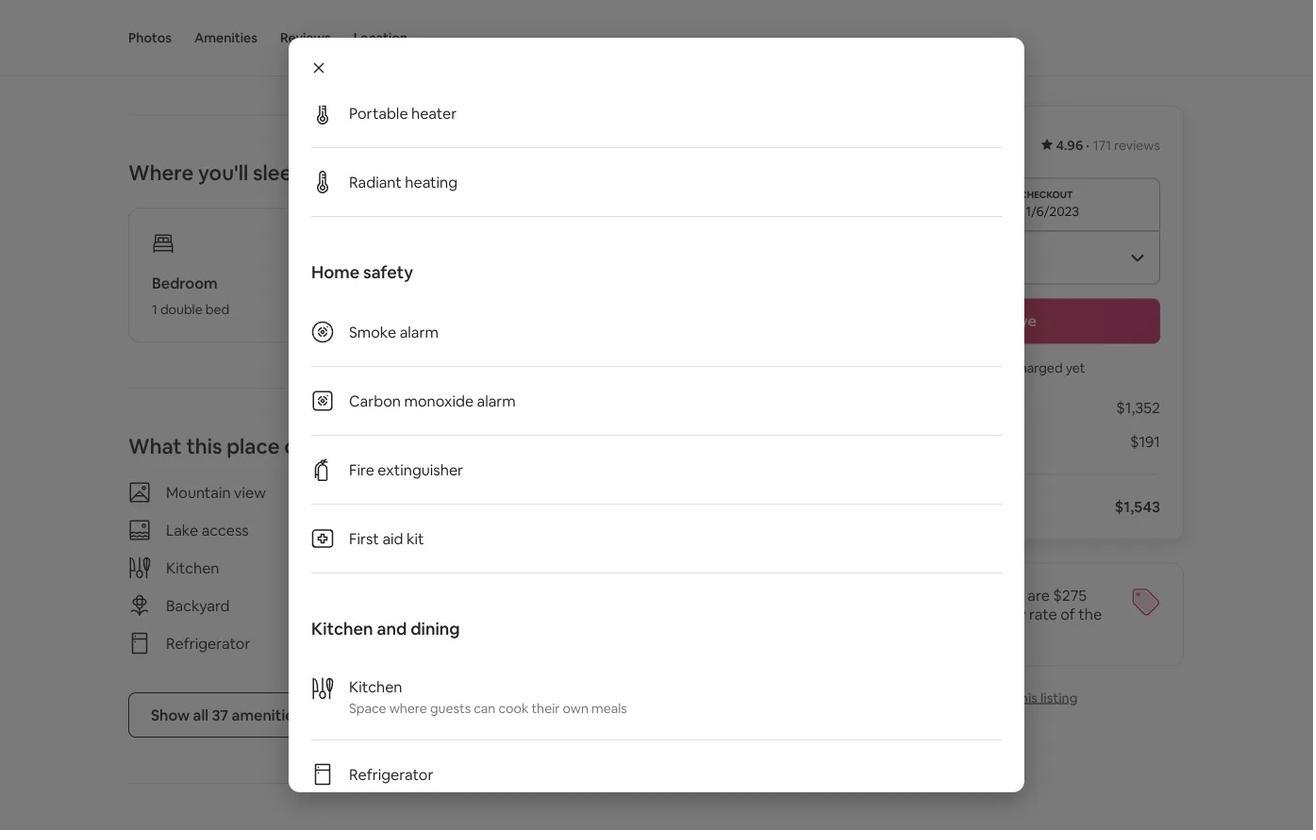 Task type: locate. For each thing, give the bounding box(es) containing it.
extinguisher
[[378, 460, 463, 479]]

total before taxes
[[856, 497, 985, 516]]

you won't be charged yet
[[931, 359, 1085, 376]]

and
[[377, 618, 407, 640]]

offers
[[284, 432, 342, 459]]

than
[[885, 605, 917, 624]]

reserve
[[980, 311, 1037, 331]]

what this place offers dialog
[[289, 0, 1024, 830]]

total
[[856, 497, 892, 516]]

this
[[186, 432, 222, 459], [1015, 689, 1038, 706]]

radiant
[[349, 172, 402, 191]]

1 horizontal spatial the
[[1078, 605, 1102, 624]]

amenities
[[232, 705, 301, 724]]

kitchen for kitchen
[[166, 558, 219, 577]]

mountain
[[166, 482, 231, 502]]

alarm right monoxide
[[477, 391, 516, 410]]

free parking on premises
[[482, 558, 655, 577]]

avg.
[[947, 605, 975, 624]]

kitchen
[[166, 558, 219, 577], [311, 618, 373, 640], [349, 677, 402, 696]]

kitchen space where guests can cook their own meals
[[349, 677, 627, 717]]

photos button
[[128, 0, 172, 75]]

1 horizontal spatial this
[[1015, 689, 1038, 706]]

guests
[[430, 700, 471, 717]]

alarm right smoke
[[400, 322, 439, 341]]

kitchen up "space"
[[349, 677, 402, 696]]

days.
[[905, 623, 941, 643]]

their
[[531, 700, 560, 717]]

$270
[[908, 129, 956, 156]]

you
[[931, 359, 954, 376]]

reserve button
[[856, 299, 1160, 344]]

bed
[[205, 301, 230, 318]]

your dates are $275 less than the avg. nightly rate of the last 60 days.
[[856, 586, 1102, 643]]

1 the from the left
[[920, 605, 944, 624]]

11/1/2023
[[867, 202, 925, 219]]

place
[[227, 432, 280, 459]]

this left listing
[[1015, 689, 1038, 706]]

this up the mountain
[[186, 432, 222, 459]]

show all 37 amenities button
[[128, 692, 324, 738]]

0 horizontal spatial alarm
[[400, 322, 439, 341]]

the left the avg.
[[920, 605, 944, 624]]

0 vertical spatial kitchen
[[166, 558, 219, 577]]

kitchen left "and"
[[311, 618, 373, 640]]

what this place offers
[[128, 432, 342, 459]]

cook
[[498, 700, 529, 717]]

kitchen up backyard
[[166, 558, 219, 577]]

$325
[[856, 129, 904, 156]]

photos
[[128, 29, 172, 46]]

this for report
[[1015, 689, 1038, 706]]

report this listing
[[969, 689, 1078, 706]]

carbon
[[349, 391, 401, 410]]

smoke alarm
[[349, 322, 439, 341]]

1 horizontal spatial refrigerator
[[349, 765, 433, 784]]

0 vertical spatial alarm
[[400, 322, 439, 341]]

first
[[349, 529, 379, 548]]

portable
[[349, 103, 408, 123]]

reviews
[[1114, 137, 1160, 154]]

portable heater
[[349, 103, 457, 123]]

the
[[920, 605, 944, 624], [1078, 605, 1102, 624]]

0 vertical spatial this
[[186, 432, 222, 459]]

1 vertical spatial kitchen
[[311, 618, 373, 640]]

$325 $270 night
[[856, 129, 996, 156]]

the right of
[[1078, 605, 1102, 624]]

$1,352
[[1116, 398, 1160, 417]]

dates
[[985, 586, 1024, 605]]

37
[[212, 705, 228, 724]]

0 vertical spatial refrigerator
[[166, 633, 250, 653]]

backyard
[[166, 596, 230, 615]]

home
[[311, 261, 360, 283]]

where
[[389, 700, 427, 717]]

amenities
[[194, 29, 257, 46]]

premises
[[592, 558, 655, 577]]

0 horizontal spatial this
[[186, 432, 222, 459]]

amenities button
[[194, 0, 257, 75]]

0 horizontal spatial the
[[920, 605, 944, 624]]

refrigerator down backyard
[[166, 633, 250, 653]]

this for what
[[186, 432, 222, 459]]

report this listing button
[[939, 689, 1078, 706]]

2 vertical spatial kitchen
[[349, 677, 402, 696]]

kitchen for kitchen and dining
[[311, 618, 373, 640]]

1 vertical spatial refrigerator
[[349, 765, 433, 784]]

meals
[[591, 700, 627, 717]]

reviews
[[280, 29, 331, 46]]

$1,543
[[1115, 497, 1160, 516]]

alarm
[[400, 322, 439, 341], [477, 391, 516, 410]]

·
[[1086, 137, 1089, 154]]

of
[[1060, 605, 1075, 624]]

charged
[[1012, 359, 1063, 376]]

your
[[951, 586, 982, 605]]

kitchen for kitchen space where guests can cook their own meals
[[349, 677, 402, 696]]

1 vertical spatial alarm
[[477, 391, 516, 410]]

refrigerator down where
[[349, 765, 433, 784]]

dining
[[411, 618, 460, 640]]

free
[[482, 558, 512, 577]]

1 vertical spatial this
[[1015, 689, 1038, 706]]

kitchen inside kitchen space where guests can cook their own meals
[[349, 677, 402, 696]]



Task type: vqa. For each thing, say whether or not it's contained in the screenshot.
in
no



Task type: describe. For each thing, give the bounding box(es) containing it.
less
[[856, 605, 882, 624]]

rate
[[1029, 605, 1057, 624]]

60
[[884, 623, 902, 643]]

you'll
[[198, 159, 248, 186]]

sleep
[[253, 159, 305, 186]]

fire
[[349, 460, 374, 479]]

listing
[[1040, 689, 1078, 706]]

service
[[907, 432, 956, 451]]

lake access
[[166, 520, 249, 540]]

1 horizontal spatial alarm
[[477, 391, 516, 410]]

reviews button
[[280, 0, 331, 75]]

are
[[1028, 586, 1050, 605]]

safety
[[363, 261, 413, 283]]

home safety
[[311, 261, 413, 283]]

access
[[202, 520, 249, 540]]

11/6/2023
[[1020, 202, 1079, 219]]

171
[[1093, 137, 1111, 154]]

where you'll sleep
[[128, 159, 305, 186]]

view
[[234, 482, 266, 502]]

report
[[969, 689, 1012, 706]]

where
[[128, 159, 194, 186]]

4.96 · 171 reviews
[[1056, 137, 1160, 154]]

yet
[[1066, 359, 1085, 376]]

won't
[[956, 359, 990, 376]]

can
[[474, 700, 496, 717]]

mountain view
[[166, 482, 266, 502]]

kit
[[407, 529, 424, 548]]

airbnb service fee button
[[856, 432, 982, 451]]

1
[[152, 301, 157, 318]]

heating
[[405, 172, 458, 191]]

carbon monoxide alarm
[[349, 391, 516, 410]]

kitchen and dining
[[311, 618, 460, 640]]

all
[[193, 705, 209, 724]]

location button
[[353, 0, 408, 75]]

first aid kit
[[349, 529, 424, 548]]

fee
[[959, 432, 982, 451]]

aid
[[382, 529, 403, 548]]

what
[[128, 432, 182, 459]]

airbnb service fee
[[856, 432, 982, 451]]

space
[[349, 700, 386, 717]]

lake
[[166, 520, 198, 540]]

smoke
[[349, 322, 396, 341]]

show all 37 amenities
[[151, 705, 301, 724]]

own
[[563, 700, 589, 717]]

parking
[[516, 558, 568, 577]]

heater
[[411, 103, 457, 123]]

4.96
[[1056, 137, 1083, 154]]

$275
[[1053, 586, 1087, 605]]

show
[[151, 705, 190, 724]]

location
[[353, 29, 408, 46]]

on
[[571, 558, 589, 577]]

before
[[895, 497, 943, 516]]

fire extinguisher
[[349, 460, 463, 479]]

airbnb
[[856, 432, 903, 451]]

radiant heating
[[349, 172, 458, 191]]

double
[[160, 301, 202, 318]]

be
[[993, 359, 1009, 376]]

night
[[960, 135, 996, 154]]

refrigerator inside what this place offers dialog
[[349, 765, 433, 784]]

2 the from the left
[[1078, 605, 1102, 624]]

taxes
[[946, 497, 985, 516]]

bedroom
[[152, 273, 218, 292]]

0 horizontal spatial refrigerator
[[166, 633, 250, 653]]

last
[[856, 623, 881, 643]]



